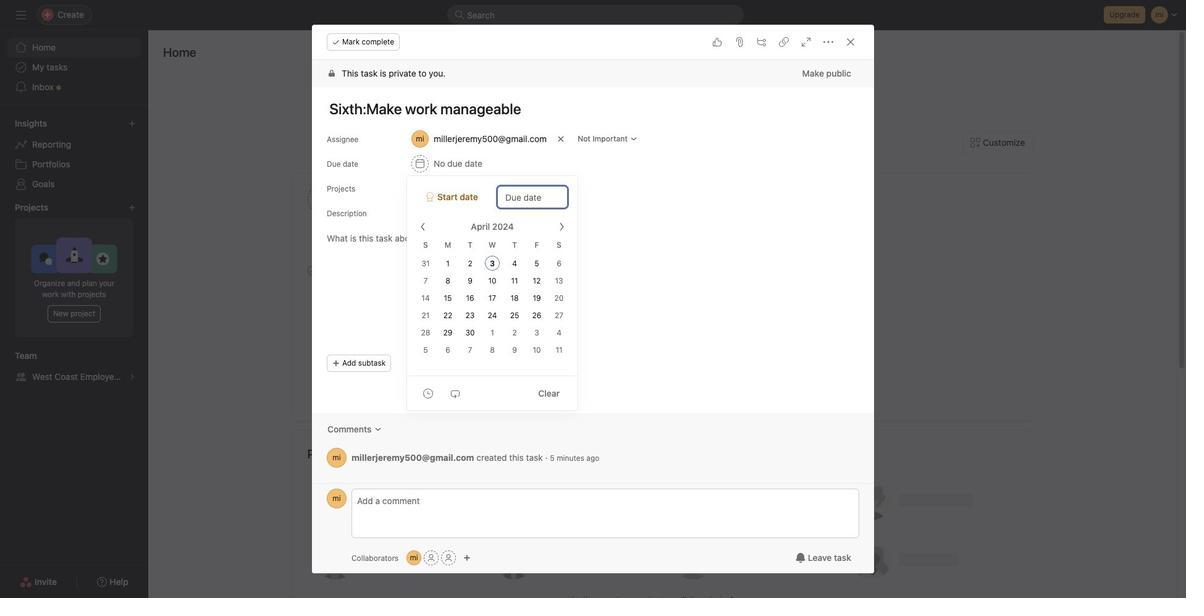 Task type: describe. For each thing, give the bounding box(es) containing it.
add profile photo image
[[307, 184, 337, 214]]

next month image
[[557, 222, 567, 232]]

mark complete image
[[305, 263, 320, 278]]

Due date text field
[[497, 186, 568, 208]]

teams element
[[0, 345, 148, 389]]

Mark complete checkbox
[[305, 263, 320, 278]]

more actions for this task image
[[824, 37, 834, 47]]

sixth:make work manageable dialog
[[312, 25, 874, 574]]

set to repeat image
[[451, 388, 460, 398]]

insights element
[[0, 112, 148, 197]]

comments image
[[374, 426, 382, 433]]

add time image
[[423, 388, 433, 398]]

add or remove collaborators image
[[464, 554, 471, 562]]

full screen image
[[802, 37, 811, 47]]

close task pane image
[[846, 37, 856, 47]]



Task type: vqa. For each thing, say whether or not it's contained in the screenshot.
Workflow link
no



Task type: locate. For each thing, give the bounding box(es) containing it.
main content
[[312, 60, 874, 483]]

copy task link image
[[779, 37, 789, 47]]

projects element
[[0, 197, 148, 345]]

Task Name text field
[[318, 95, 860, 123]]

attachments: add a file to this task,  sixth:make work manageable image
[[735, 37, 745, 47]]

1 open user profile image from the top
[[327, 448, 347, 468]]

0 likes. click to like this task image
[[713, 37, 722, 47]]

remove assignee image
[[558, 135, 565, 143]]

global element
[[0, 30, 148, 104]]

2 open user profile image from the top
[[327, 489, 347, 509]]

list item
[[688, 217, 719, 248]]

add subtask image
[[757, 37, 767, 47]]

prominent image
[[455, 10, 465, 20]]

previous month image
[[418, 222, 428, 232]]

add or remove collaborators image
[[407, 551, 422, 565]]

open user profile image
[[327, 448, 347, 468], [327, 489, 347, 509]]

1 vertical spatial open user profile image
[[327, 489, 347, 509]]

0 vertical spatial open user profile image
[[327, 448, 347, 468]]

hide sidebar image
[[16, 10, 26, 20]]



